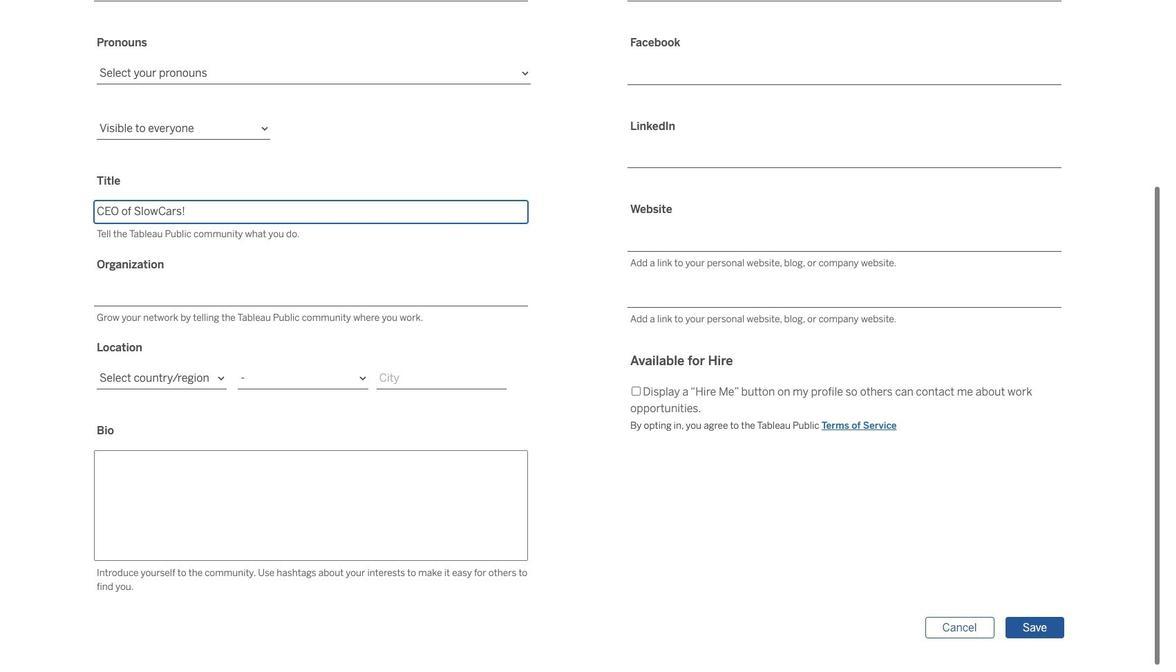 Task type: locate. For each thing, give the bounding box(es) containing it.
Name (required) field
[[94, 0, 528, 1]]

City field
[[377, 368, 507, 390]]

None checkbox
[[632, 386, 641, 395]]

Title field
[[94, 200, 528, 223]]

dialog
[[0, 0, 1162, 666]]

website2 field
[[628, 285, 1062, 308]]



Task type: vqa. For each thing, say whether or not it's contained in the screenshot.
4th Add Favorite button from the left
no



Task type: describe. For each thing, give the bounding box(es) containing it.
LinkedIn field
[[628, 146, 1062, 168]]

Organization field
[[94, 284, 528, 307]]

avatar image
[[97, 134, 207, 245]]

Website field
[[628, 229, 1062, 252]]

Facebook field
[[628, 62, 1062, 85]]

Bio text field
[[94, 451, 528, 561]]

logo image
[[33, 33, 136, 50]]

Twitter field
[[628, 0, 1062, 1]]



